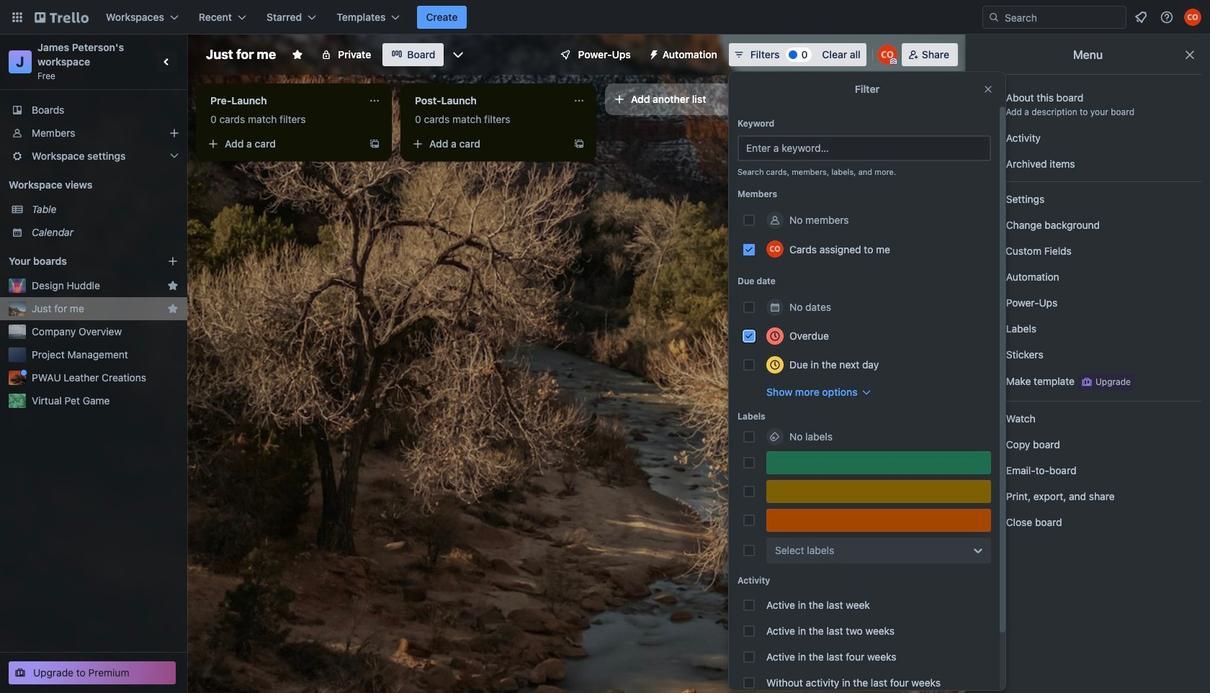 Task type: describe. For each thing, give the bounding box(es) containing it.
7 sm image from the top
[[984, 490, 998, 504]]

8 sm image from the top
[[984, 516, 998, 530]]

2 starred icon image from the top
[[167, 303, 179, 315]]

5 sm image from the top
[[984, 348, 998, 362]]

primary element
[[0, 0, 1211, 35]]

your boards with 6 items element
[[9, 253, 146, 270]]

2 sm image from the top
[[984, 192, 998, 207]]

back to home image
[[35, 6, 89, 29]]

customize views image
[[451, 48, 466, 62]]

Search field
[[1000, 7, 1126, 27]]

add board image
[[167, 256, 179, 267]]

christina overa (christinaovera) image
[[878, 45, 898, 65]]

color: orange, title: none element
[[767, 509, 992, 533]]

0 notifications image
[[1133, 9, 1150, 26]]

christina overa (christinaovera) image inside primary element
[[1185, 9, 1202, 26]]



Task type: locate. For each thing, give the bounding box(es) containing it.
starred icon image
[[167, 280, 179, 292], [167, 303, 179, 315]]

6 sm image from the top
[[984, 464, 998, 478]]

sm image
[[643, 43, 663, 63], [984, 157, 998, 171], [984, 296, 998, 311], [984, 374, 998, 388], [984, 412, 998, 427], [984, 438, 998, 453]]

1 vertical spatial starred icon image
[[167, 303, 179, 315]]

None text field
[[202, 89, 363, 112]]

this member is an admin of this board. image
[[890, 58, 897, 65]]

open information menu image
[[1160, 10, 1175, 24]]

1 horizontal spatial christina overa (christinaovera) image
[[1185, 9, 1202, 26]]

1 vertical spatial christina overa (christinaovera) image
[[767, 241, 784, 258]]

Enter a keyword… text field
[[738, 135, 992, 161]]

Board name text field
[[199, 43, 283, 66]]

close popover image
[[983, 84, 994, 95]]

create from template… image
[[574, 138, 585, 150]]

0 vertical spatial starred icon image
[[167, 280, 179, 292]]

color: yellow, title: none element
[[767, 481, 992, 504]]

None text field
[[406, 89, 568, 112]]

0 vertical spatial christina overa (christinaovera) image
[[1185, 9, 1202, 26]]

4 sm image from the top
[[984, 322, 998, 337]]

sm image
[[984, 131, 998, 146], [984, 192, 998, 207], [984, 270, 998, 285], [984, 322, 998, 337], [984, 348, 998, 362], [984, 464, 998, 478], [984, 490, 998, 504], [984, 516, 998, 530]]

1 starred icon image from the top
[[167, 280, 179, 292]]

0 horizontal spatial christina overa (christinaovera) image
[[767, 241, 784, 258]]

1 sm image from the top
[[984, 131, 998, 146]]

search image
[[989, 12, 1000, 23]]

christina overa (christinaovera) image
[[1185, 9, 1202, 26], [767, 241, 784, 258]]

color: green, title: none element
[[767, 452, 992, 475]]

workspace navigation collapse icon image
[[157, 52, 177, 72]]

3 sm image from the top
[[984, 270, 998, 285]]

create from template… image
[[369, 138, 380, 150]]

star or unstar board image
[[292, 49, 304, 61]]



Task type: vqa. For each thing, say whether or not it's contained in the screenshot.
color: yellow, title: none element
yes



